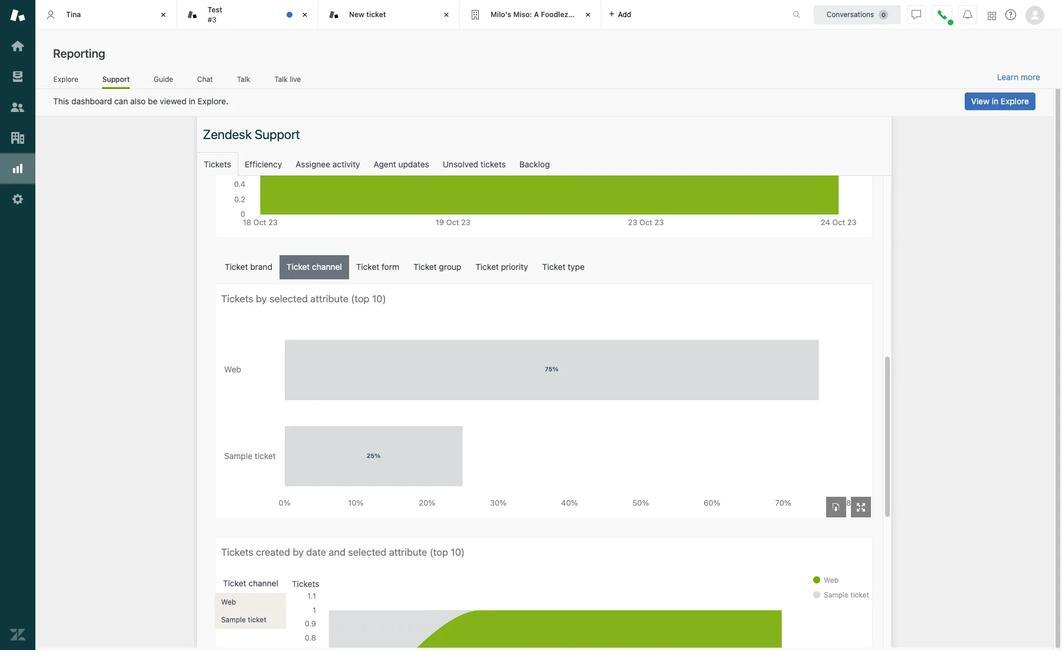 Task type: locate. For each thing, give the bounding box(es) containing it.
close image
[[440, 9, 452, 21]]

admin image
[[10, 192, 25, 207]]

be
[[148, 96, 158, 106]]

1 close image from the left
[[157, 9, 169, 21]]

in inside button
[[992, 96, 998, 106]]

conversations button
[[814, 5, 901, 24]]

close image left add dropdown button
[[582, 9, 594, 21]]

tab
[[177, 0, 318, 29]]

in
[[189, 96, 195, 106], [992, 96, 998, 106]]

milo's miso: a foodlez subsidiary tab
[[460, 0, 607, 29]]

1 horizontal spatial explore
[[1001, 96, 1029, 106]]

explore.
[[198, 96, 228, 106]]

close image left new
[[299, 9, 311, 21]]

subsidiary
[[570, 10, 607, 19]]

talk inside talk live link
[[274, 75, 288, 83]]

#3
[[208, 15, 216, 24]]

1 horizontal spatial in
[[992, 96, 998, 106]]

ticket
[[366, 10, 386, 19]]

add
[[618, 10, 631, 19]]

close image inside tina tab
[[157, 9, 169, 21]]

1 horizontal spatial close image
[[299, 9, 311, 21]]

0 horizontal spatial explore
[[53, 75, 78, 83]]

learn more
[[997, 72, 1040, 82]]

viewed
[[160, 96, 186, 106]]

in right view
[[992, 96, 998, 106]]

reporting
[[53, 47, 105, 60]]

view in explore
[[971, 96, 1029, 106]]

close image for tina
[[157, 9, 169, 21]]

tab containing test
[[177, 0, 318, 29]]

close image inside milo's miso: a foodlez subsidiary tab
[[582, 9, 594, 21]]

reporting image
[[10, 161, 25, 176]]

talk
[[237, 75, 250, 83], [274, 75, 288, 83]]

talk inside 'talk' link
[[237, 75, 250, 83]]

tina tab
[[35, 0, 177, 29]]

can
[[114, 96, 128, 106]]

talk for talk
[[237, 75, 250, 83]]

3 close image from the left
[[582, 9, 594, 21]]

guide
[[154, 75, 173, 83]]

0 horizontal spatial close image
[[157, 9, 169, 21]]

support link
[[102, 75, 130, 89]]

0 horizontal spatial in
[[189, 96, 195, 106]]

1 talk from the left
[[237, 75, 250, 83]]

tina
[[66, 10, 81, 19]]

close image left #3
[[157, 9, 169, 21]]

1 vertical spatial explore
[[1001, 96, 1029, 106]]

view
[[971, 96, 989, 106]]

zendesk support image
[[10, 8, 25, 23]]

get started image
[[10, 38, 25, 54]]

2 talk from the left
[[274, 75, 288, 83]]

talk left live
[[274, 75, 288, 83]]

talk live link
[[274, 75, 301, 87]]

0 horizontal spatial talk
[[237, 75, 250, 83]]

explore down learn more link
[[1001, 96, 1029, 106]]

zendesk products image
[[988, 11, 996, 20]]

support
[[102, 75, 130, 83]]

in right the viewed
[[189, 96, 195, 106]]

button displays agent's chat status as invisible. image
[[912, 10, 921, 19]]

2 in from the left
[[992, 96, 998, 106]]

organizations image
[[10, 130, 25, 146]]

explore
[[53, 75, 78, 83], [1001, 96, 1029, 106]]

1 horizontal spatial talk
[[274, 75, 288, 83]]

explore link
[[53, 75, 79, 87]]

close image
[[157, 9, 169, 21], [299, 9, 311, 21], [582, 9, 594, 21]]

explore up this
[[53, 75, 78, 83]]

talk right chat
[[237, 75, 250, 83]]

live
[[290, 75, 301, 83]]

add button
[[601, 0, 638, 29]]

get help image
[[1005, 9, 1016, 20]]

talk for talk live
[[274, 75, 288, 83]]

2 horizontal spatial close image
[[582, 9, 594, 21]]



Task type: vqa. For each thing, say whether or not it's contained in the screenshot.
2nd Close icon from the right
yes



Task type: describe. For each thing, give the bounding box(es) containing it.
2 close image from the left
[[299, 9, 311, 21]]

new ticket
[[349, 10, 386, 19]]

1 in from the left
[[189, 96, 195, 106]]

miso:
[[513, 10, 532, 19]]

learn
[[997, 72, 1019, 82]]

notifications image
[[963, 10, 972, 19]]

zendesk image
[[10, 627, 25, 643]]

test #3
[[208, 5, 222, 24]]

close image for milo's miso: a foodlez subsidiary
[[582, 9, 594, 21]]

view in explore button
[[965, 93, 1035, 110]]

guide link
[[153, 75, 173, 87]]

test
[[208, 5, 222, 14]]

conversations
[[827, 10, 874, 19]]

chat link
[[197, 75, 213, 87]]

talk live
[[274, 75, 301, 83]]

new
[[349, 10, 364, 19]]

learn more link
[[997, 72, 1040, 83]]

new ticket tab
[[318, 0, 460, 29]]

chat
[[197, 75, 213, 83]]

a
[[534, 10, 539, 19]]

0 vertical spatial explore
[[53, 75, 78, 83]]

this
[[53, 96, 69, 106]]

main element
[[0, 0, 35, 650]]

foodlez
[[541, 10, 568, 19]]

dashboard
[[71, 96, 112, 106]]

customers image
[[10, 100, 25, 115]]

also
[[130, 96, 146, 106]]

explore inside button
[[1001, 96, 1029, 106]]

more
[[1021, 72, 1040, 82]]

this dashboard can also be viewed in explore.
[[53, 96, 228, 106]]

talk link
[[237, 75, 250, 87]]

milo's
[[491, 10, 511, 19]]

views image
[[10, 69, 25, 84]]

milo's miso: a foodlez subsidiary
[[491, 10, 607, 19]]

tabs tab list
[[35, 0, 780, 29]]



